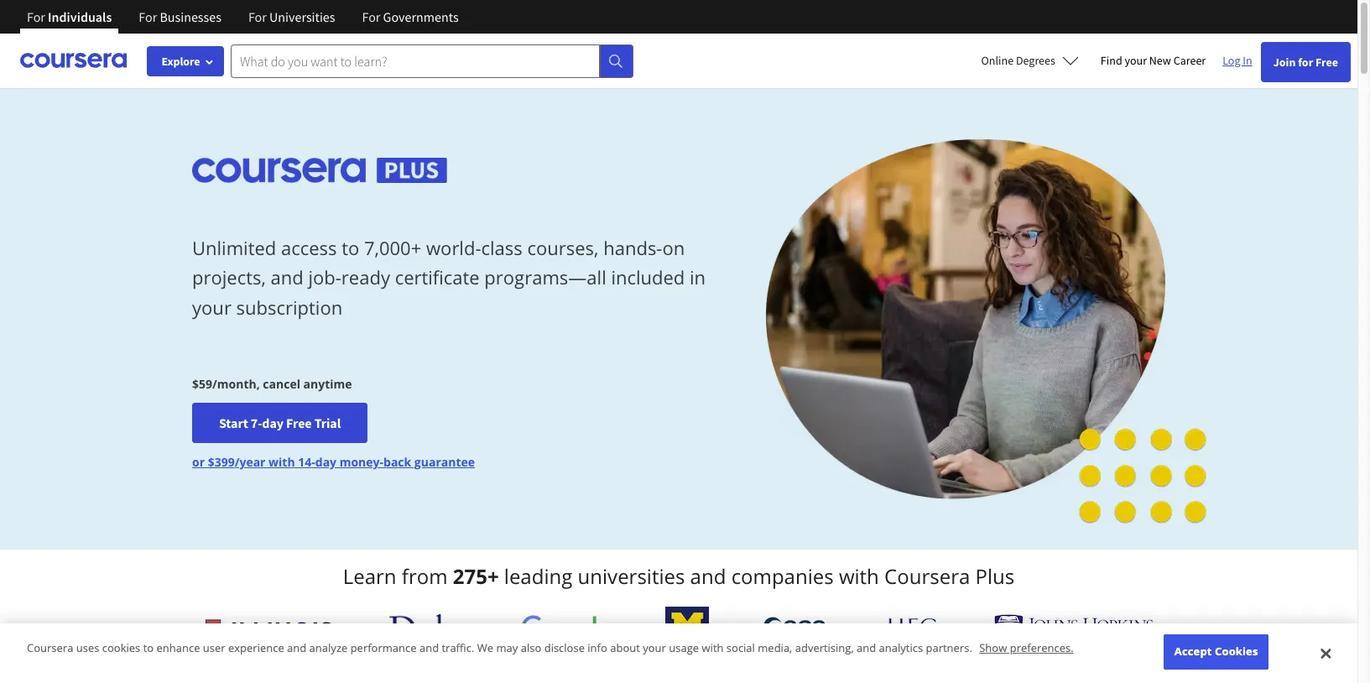 Task type: vqa. For each thing, say whether or not it's contained in the screenshot.
Find your New Career
yes



Task type: describe. For each thing, give the bounding box(es) containing it.
certificate
[[395, 265, 480, 290]]

performance
[[350, 641, 417, 656]]

world-
[[426, 235, 481, 260]]

class
[[481, 235, 523, 260]]

/year
[[235, 454, 266, 470]]

about
[[610, 641, 640, 656]]

degrees
[[1016, 53, 1056, 68]]

we
[[477, 641, 493, 656]]

ready
[[341, 265, 390, 290]]

coursera plus image
[[192, 158, 447, 183]]

or
[[192, 454, 205, 470]]

and left "analytics"
[[857, 641, 876, 656]]

on
[[662, 235, 685, 260]]

courses,
[[527, 235, 599, 260]]

job-
[[308, 265, 341, 290]]

1 horizontal spatial coursera
[[884, 562, 970, 590]]

from
[[402, 562, 448, 590]]

for for governments
[[362, 8, 380, 25]]

and left analyze
[[287, 641, 306, 656]]

1 horizontal spatial with
[[702, 641, 724, 656]]

$59
[[192, 376, 212, 392]]

coursera image
[[20, 47, 127, 74]]

experience
[[228, 641, 284, 656]]

for for businesses
[[139, 8, 157, 25]]

governments
[[383, 8, 459, 25]]

money-
[[340, 454, 384, 470]]

plus
[[976, 562, 1015, 590]]

$59 /month, cancel anytime
[[192, 376, 352, 392]]

individuals
[[48, 8, 112, 25]]

trial
[[314, 415, 341, 432]]

for
[[1298, 55, 1313, 70]]

7-
[[251, 415, 262, 432]]

online degrees button
[[968, 42, 1092, 79]]

hec paris image
[[881, 613, 940, 647]]

google image
[[521, 614, 611, 645]]

day inside "button"
[[262, 415, 284, 432]]

leading
[[504, 562, 573, 590]]

duke university image
[[389, 614, 467, 641]]

cookies
[[1215, 644, 1258, 659]]

start
[[219, 415, 248, 432]]

for universities
[[248, 8, 335, 25]]

and inside unlimited access to 7,000+ world-class courses, hands-on projects, and job-ready certificate programs—all included in your subscription
[[271, 265, 304, 290]]

log in link
[[1214, 50, 1261, 70]]

show preferences. link
[[979, 641, 1074, 656]]

coursera uses cookies to enhance user experience and analyze performance and traffic. we may also disclose info about your usage with social media, advertising, and analytics partners. show preferences.
[[27, 641, 1074, 656]]

online
[[981, 53, 1014, 68]]

cancel
[[263, 376, 300, 392]]

join
[[1274, 55, 1296, 70]]

cookies
[[102, 641, 140, 656]]

or $399 /year with 14-day money-back guarantee
[[192, 454, 475, 470]]

1 horizontal spatial free
[[1316, 55, 1338, 70]]

usage
[[669, 641, 699, 656]]

companies
[[731, 562, 834, 590]]

and left "traffic."
[[419, 641, 439, 656]]

1 horizontal spatial your
[[643, 641, 666, 656]]

projects,
[[192, 265, 266, 290]]

for governments
[[362, 8, 459, 25]]

start 7-day free trial
[[219, 415, 341, 432]]

find
[[1101, 53, 1122, 68]]

$399
[[208, 454, 235, 470]]



Task type: locate. For each thing, give the bounding box(es) containing it.
2 for from the left
[[139, 8, 157, 25]]

sas image
[[763, 616, 827, 643]]

1 vertical spatial with
[[839, 562, 879, 590]]

free inside "button"
[[286, 415, 312, 432]]

free left "trial"
[[286, 415, 312, 432]]

2 vertical spatial with
[[702, 641, 724, 656]]

0 vertical spatial your
[[1125, 53, 1147, 68]]

with left "14-"
[[269, 454, 295, 470]]

university of illinois at urbana-champaign image
[[204, 616, 335, 643]]

info
[[588, 641, 607, 656]]

log in
[[1223, 53, 1253, 68]]

your right the about
[[643, 641, 666, 656]]

university of michigan image
[[666, 607, 709, 653]]

1 vertical spatial free
[[286, 415, 312, 432]]

johns hopkins university image
[[994, 614, 1154, 645]]

1 for from the left
[[27, 8, 45, 25]]

access
[[281, 235, 337, 260]]

log
[[1223, 53, 1241, 68]]

0 horizontal spatial coursera
[[27, 641, 73, 656]]

day
[[262, 415, 284, 432], [315, 454, 337, 470]]

subscription
[[236, 294, 343, 319]]

1 vertical spatial coursera
[[27, 641, 73, 656]]

to inside unlimited access to 7,000+ world-class courses, hands-on projects, and job-ready certificate programs—all included in your subscription
[[342, 235, 359, 260]]

1 vertical spatial day
[[315, 454, 337, 470]]

included
[[611, 265, 685, 290]]

hands-
[[603, 235, 662, 260]]

with right companies
[[839, 562, 879, 590]]

traffic.
[[442, 641, 474, 656]]

media,
[[758, 641, 792, 656]]

0 horizontal spatial to
[[143, 641, 154, 656]]

your right the find
[[1125, 53, 1147, 68]]

find your new career link
[[1092, 50, 1214, 71]]

in
[[690, 265, 706, 290]]

programs—all
[[484, 265, 606, 290]]

0 vertical spatial with
[[269, 454, 295, 470]]

275+
[[453, 562, 499, 590]]

online degrees
[[981, 53, 1056, 68]]

0 horizontal spatial your
[[192, 294, 231, 319]]

coursera
[[884, 562, 970, 590], [27, 641, 73, 656]]

explore
[[162, 54, 200, 69]]

join for free
[[1274, 55, 1338, 70]]

0 horizontal spatial with
[[269, 454, 295, 470]]

guarantee
[[414, 454, 475, 470]]

your
[[1125, 53, 1147, 68], [192, 294, 231, 319], [643, 641, 666, 656]]

may
[[496, 641, 518, 656]]

unlimited access to 7,000+ world-class courses, hands-on projects, and job-ready certificate programs—all included in your subscription
[[192, 235, 706, 319]]

0 horizontal spatial day
[[262, 415, 284, 432]]

day left money-
[[315, 454, 337, 470]]

start 7-day free trial button
[[192, 403, 368, 443]]

disclose
[[544, 641, 585, 656]]

to right the 'cookies'
[[143, 641, 154, 656]]

0 vertical spatial coursera
[[884, 562, 970, 590]]

coursera up hec paris image
[[884, 562, 970, 590]]

accept
[[1175, 644, 1212, 659]]

coursera left uses
[[27, 641, 73, 656]]

your down projects,
[[192, 294, 231, 319]]

for
[[27, 8, 45, 25], [139, 8, 157, 25], [248, 8, 267, 25], [362, 8, 380, 25]]

analyze
[[309, 641, 348, 656]]

day down $59 /month, cancel anytime
[[262, 415, 284, 432]]

for left individuals
[[27, 8, 45, 25]]

for left universities
[[248, 8, 267, 25]]

unlimited
[[192, 235, 276, 260]]

3 for from the left
[[248, 8, 267, 25]]

preferences.
[[1010, 641, 1074, 656]]

0 vertical spatial free
[[1316, 55, 1338, 70]]

0 vertical spatial to
[[342, 235, 359, 260]]

free
[[1316, 55, 1338, 70], [286, 415, 312, 432]]

partners.
[[926, 641, 972, 656]]

2 horizontal spatial your
[[1125, 53, 1147, 68]]

learn from 275+ leading universities and companies with coursera plus
[[343, 562, 1015, 590]]

1 horizontal spatial to
[[342, 235, 359, 260]]

for left the governments
[[362, 8, 380, 25]]

universities
[[578, 562, 685, 590]]

What do you want to learn? text field
[[231, 44, 600, 78]]

and up subscription
[[271, 265, 304, 290]]

enhance
[[156, 641, 200, 656]]

1 vertical spatial to
[[143, 641, 154, 656]]

7,000+
[[364, 235, 421, 260]]

for left businesses
[[139, 8, 157, 25]]

2 horizontal spatial with
[[839, 562, 879, 590]]

uses
[[76, 641, 99, 656]]

and
[[271, 265, 304, 290], [690, 562, 726, 590], [287, 641, 306, 656], [419, 641, 439, 656], [857, 641, 876, 656]]

for individuals
[[27, 8, 112, 25]]

learn
[[343, 562, 397, 590]]

1 horizontal spatial day
[[315, 454, 337, 470]]

your inside unlimited access to 7,000+ world-class courses, hands-on projects, and job-ready certificate programs—all included in your subscription
[[192, 294, 231, 319]]

universities
[[269, 8, 335, 25]]

free right "for"
[[1316, 55, 1338, 70]]

banner navigation
[[13, 0, 472, 46]]

show
[[979, 641, 1007, 656]]

career
[[1174, 53, 1206, 68]]

also
[[521, 641, 541, 656]]

and up university of michigan image
[[690, 562, 726, 590]]

4 for from the left
[[362, 8, 380, 25]]

accept cookies
[[1175, 644, 1258, 659]]

analytics
[[879, 641, 923, 656]]

explore button
[[147, 46, 224, 76]]

user
[[203, 641, 225, 656]]

find your new career
[[1101, 53, 1206, 68]]

14-
[[298, 454, 315, 470]]

for for universities
[[248, 8, 267, 25]]

to up ready
[[342, 235, 359, 260]]

anytime
[[303, 376, 352, 392]]

with left social
[[702, 641, 724, 656]]

accept cookies button
[[1164, 635, 1269, 670]]

advertising,
[[795, 641, 854, 656]]

for for individuals
[[27, 8, 45, 25]]

join for free link
[[1261, 42, 1351, 82]]

social
[[727, 641, 755, 656]]

0 vertical spatial day
[[262, 415, 284, 432]]

new
[[1149, 53, 1171, 68]]

/month,
[[212, 376, 260, 392]]

0 horizontal spatial free
[[286, 415, 312, 432]]

in
[[1243, 53, 1253, 68]]

to
[[342, 235, 359, 260], [143, 641, 154, 656]]

2 vertical spatial your
[[643, 641, 666, 656]]

1 vertical spatial your
[[192, 294, 231, 319]]

back
[[384, 454, 411, 470]]

for businesses
[[139, 8, 221, 25]]

businesses
[[160, 8, 221, 25]]

None search field
[[231, 44, 634, 78]]



